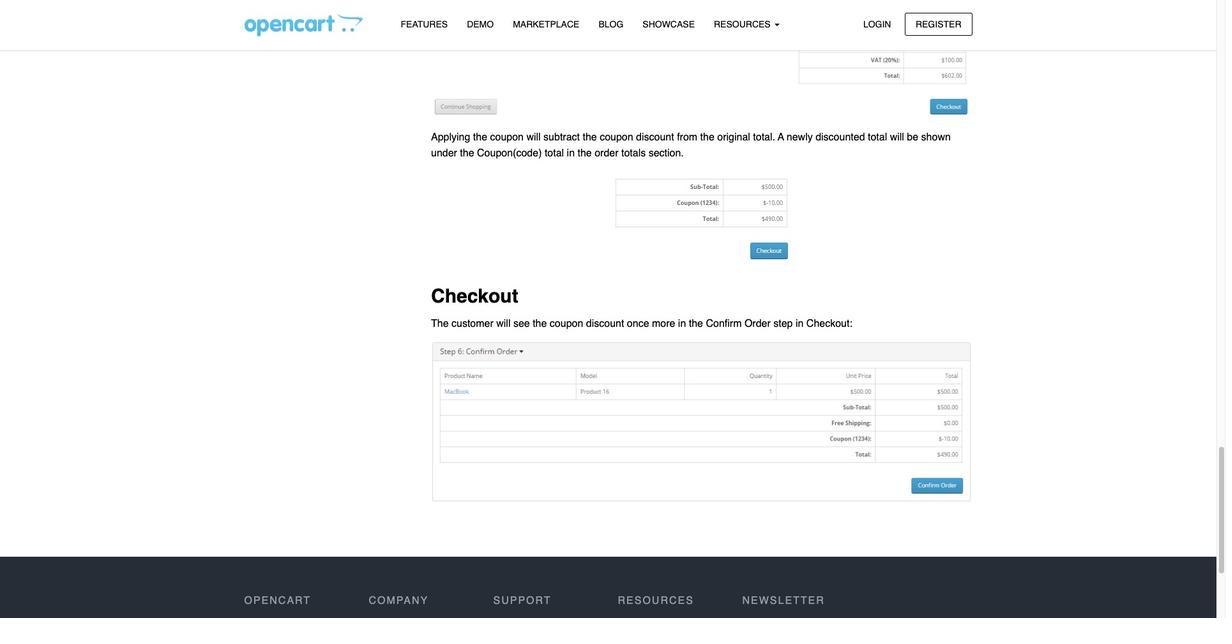 Task type: vqa. For each thing, say whether or not it's contained in the screenshot.
Register link
yes



Task type: locate. For each thing, give the bounding box(es) containing it.
total left be
[[868, 131, 888, 143]]

will left subtract
[[527, 131, 541, 143]]

2 horizontal spatial coupon
[[600, 131, 634, 143]]

demo link
[[458, 13, 504, 36]]

resources
[[714, 19, 774, 29], [618, 595, 694, 607]]

coupon confirm order image
[[431, 341, 973, 504]]

in inside 'applying the coupon will subtract the coupon discount from the original total. a newly discounted total will be shown under the coupon(code) total in the order totals section.'
[[567, 148, 575, 159]]

0 vertical spatial total
[[868, 131, 888, 143]]

order
[[595, 148, 619, 159]]

0 horizontal spatial resources
[[618, 595, 694, 607]]

in right more
[[679, 318, 686, 330]]

discount
[[636, 131, 675, 143], [586, 318, 625, 330]]

coupon
[[490, 131, 524, 143], [600, 131, 634, 143], [550, 318, 584, 330]]

shown
[[922, 131, 951, 143]]

discount up section.
[[636, 131, 675, 143]]

blog link
[[589, 13, 633, 36]]

demo
[[467, 19, 494, 29]]

from
[[677, 131, 698, 143]]

1 vertical spatial resources
[[618, 595, 694, 607]]

section.
[[649, 148, 684, 159]]

coupon up the order
[[600, 131, 634, 143]]

coupon right "see"
[[550, 318, 584, 330]]

features link
[[391, 13, 458, 36]]

discount left 'once'
[[586, 318, 625, 330]]

checkout:
[[807, 318, 853, 330]]

resources link
[[705, 13, 790, 36]]

in
[[567, 148, 575, 159], [679, 318, 686, 330], [796, 318, 804, 330]]

1 horizontal spatial discount
[[636, 131, 675, 143]]

the right under
[[460, 148, 475, 159]]

1 horizontal spatial resources
[[714, 19, 774, 29]]

newsletter
[[743, 595, 825, 607]]

0 horizontal spatial in
[[567, 148, 575, 159]]

applying the coupon will subtract the coupon discount from the original total. a newly discounted total will be shown under the coupon(code) total in the order totals section.
[[431, 131, 951, 159]]

total
[[868, 131, 888, 143], [545, 148, 564, 159]]

step
[[774, 318, 793, 330]]

coupon total image
[[607, 170, 797, 269]]

will left "see"
[[497, 318, 511, 330]]

marketplace
[[513, 19, 580, 29]]

0 horizontal spatial discount
[[586, 318, 625, 330]]

in right step
[[796, 318, 804, 330]]

the left the order
[[578, 148, 592, 159]]

blog
[[599, 19, 624, 29]]

will
[[527, 131, 541, 143], [891, 131, 905, 143], [497, 318, 511, 330]]

login
[[864, 19, 892, 29]]

showcase link
[[633, 13, 705, 36]]

in down subtract
[[567, 148, 575, 159]]

opencart - open source shopping cart solution image
[[244, 13, 363, 36]]

0 vertical spatial discount
[[636, 131, 675, 143]]

the left confirm
[[689, 318, 704, 330]]

coupon up coupon(code)
[[490, 131, 524, 143]]

1 horizontal spatial in
[[679, 318, 686, 330]]

total down subtract
[[545, 148, 564, 159]]

2 horizontal spatial in
[[796, 318, 804, 330]]

1 vertical spatial total
[[545, 148, 564, 159]]

login link
[[853, 12, 903, 36]]

newly
[[787, 131, 813, 143]]

register
[[916, 19, 962, 29]]

opencart
[[244, 595, 311, 607]]

2 horizontal spatial will
[[891, 131, 905, 143]]

resources inside 'resources' link
[[714, 19, 774, 29]]

the
[[473, 131, 488, 143], [583, 131, 597, 143], [701, 131, 715, 143], [460, 148, 475, 159], [578, 148, 592, 159], [533, 318, 547, 330], [689, 318, 704, 330]]

will left be
[[891, 131, 905, 143]]

0 vertical spatial resources
[[714, 19, 774, 29]]



Task type: describe. For each thing, give the bounding box(es) containing it.
marketplace link
[[504, 13, 589, 36]]

the right applying
[[473, 131, 488, 143]]

customer
[[452, 318, 494, 330]]

the up the order
[[583, 131, 597, 143]]

under
[[431, 148, 457, 159]]

original
[[718, 131, 751, 143]]

showcase
[[643, 19, 695, 29]]

1 horizontal spatial coupon
[[550, 318, 584, 330]]

support
[[494, 595, 552, 607]]

0 horizontal spatial will
[[497, 318, 511, 330]]

coupon acer image
[[431, 0, 973, 122]]

0 horizontal spatial total
[[545, 148, 564, 159]]

totals
[[622, 148, 646, 159]]

discounted
[[816, 131, 866, 143]]

more
[[652, 318, 676, 330]]

1 horizontal spatial total
[[868, 131, 888, 143]]

1 horizontal spatial will
[[527, 131, 541, 143]]

discount inside 'applying the coupon will subtract the coupon discount from the original total. a newly discounted total will be shown under the coupon(code) total in the order totals section.'
[[636, 131, 675, 143]]

the right "see"
[[533, 318, 547, 330]]

subtract
[[544, 131, 580, 143]]

coupon(code)
[[477, 148, 542, 159]]

total.
[[754, 131, 776, 143]]

company
[[369, 595, 429, 607]]

a
[[778, 131, 785, 143]]

0 horizontal spatial coupon
[[490, 131, 524, 143]]

be
[[908, 131, 919, 143]]

the
[[431, 318, 449, 330]]

applying
[[431, 131, 471, 143]]

register link
[[905, 12, 973, 36]]

1 vertical spatial discount
[[586, 318, 625, 330]]

checkout
[[431, 285, 519, 308]]

the right from
[[701, 131, 715, 143]]

see
[[514, 318, 530, 330]]

confirm
[[706, 318, 742, 330]]

the customer will see the coupon discount once more in the confirm order step in checkout:
[[431, 318, 853, 330]]

once
[[627, 318, 650, 330]]

features
[[401, 19, 448, 29]]

order
[[745, 318, 771, 330]]



